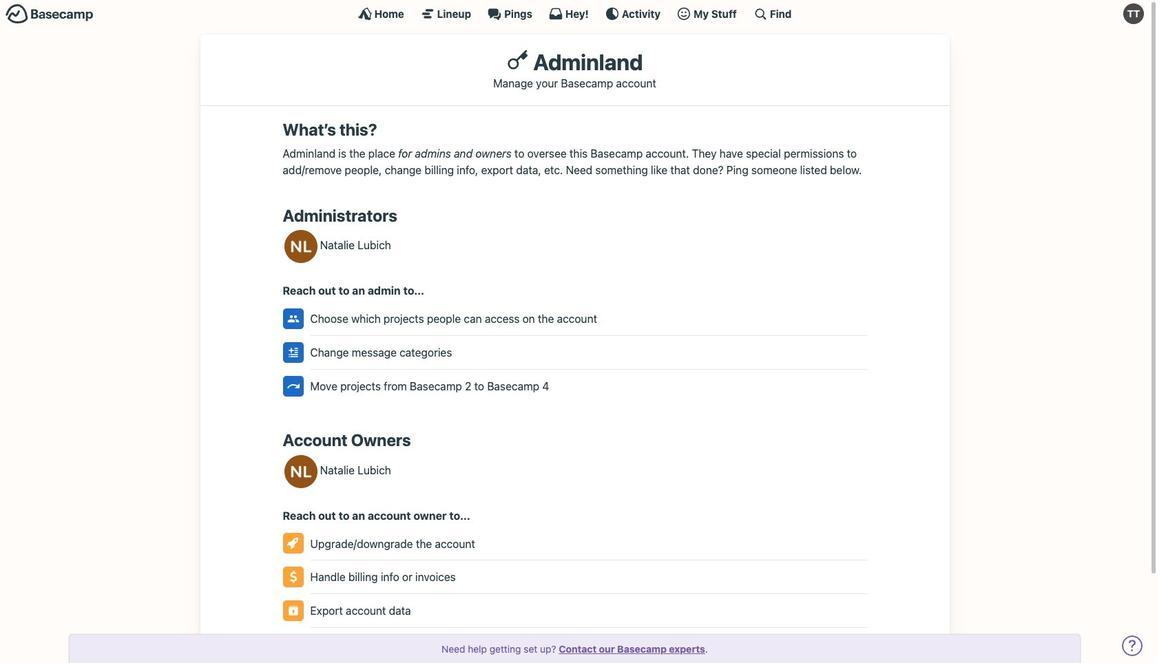 Task type: locate. For each thing, give the bounding box(es) containing it.
natalie lubich image
[[284, 230, 317, 263]]

main element
[[0, 0, 1150, 27]]

keyboard shortcut: ⌘ + / image
[[754, 7, 767, 21]]



Task type: vqa. For each thing, say whether or not it's contained in the screenshot.
Natalie Lubich Image
yes



Task type: describe. For each thing, give the bounding box(es) containing it.
terry turtle image
[[1124, 3, 1144, 24]]

switch accounts image
[[6, 3, 94, 25]]

natalie lubich image
[[284, 455, 317, 488]]



